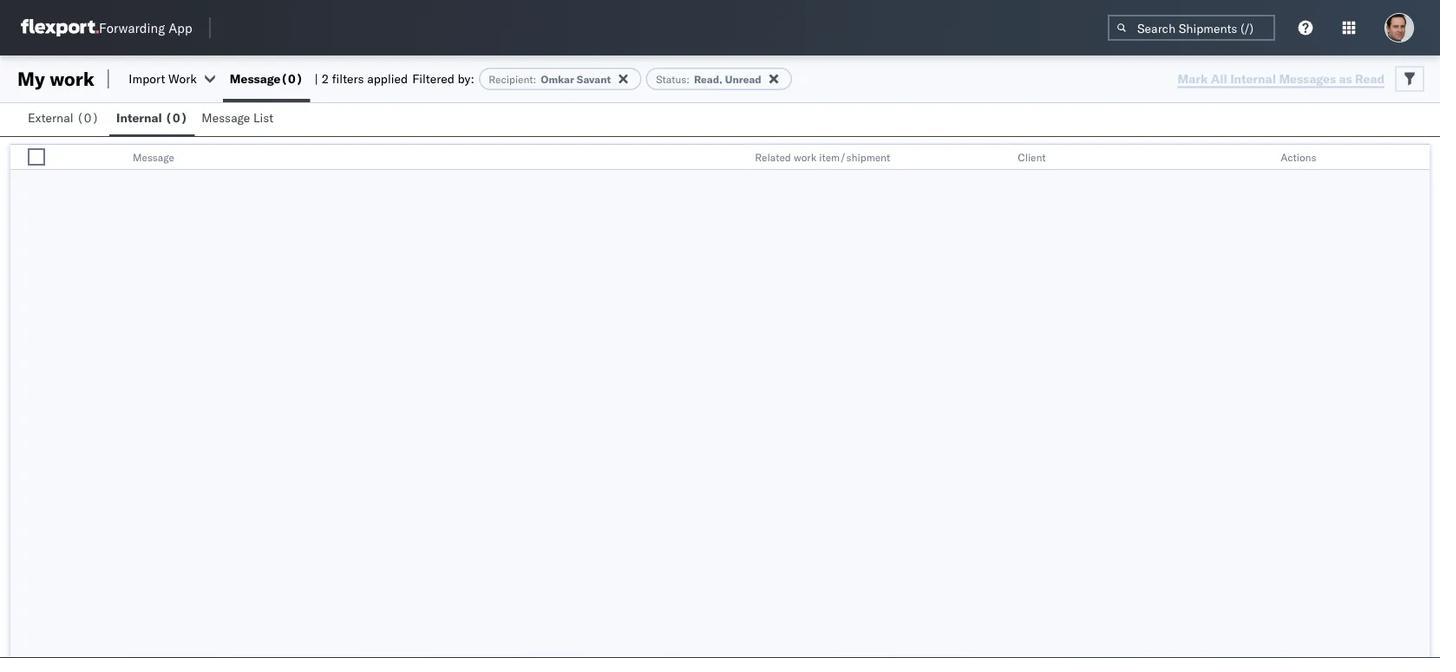 Task type: locate. For each thing, give the bounding box(es) containing it.
message for (0)
[[230, 71, 281, 86]]

(0) right external
[[77, 110, 99, 125]]

2 resize handle column header from the left
[[726, 145, 746, 171]]

my
[[17, 67, 45, 91]]

4 resize handle column header from the left
[[1251, 145, 1272, 171]]

0 vertical spatial message
[[230, 71, 281, 86]]

filtered
[[412, 71, 455, 86]]

(0)
[[281, 71, 303, 86], [77, 110, 99, 125], [165, 110, 188, 125]]

external
[[28, 110, 73, 125]]

(0) for external (0)
[[77, 110, 99, 125]]

message inside button
[[202, 110, 250, 125]]

internal (0) button
[[109, 102, 195, 136]]

message down internal (0) button
[[133, 151, 174, 164]]

resize handle column header
[[68, 145, 89, 171], [726, 145, 746, 171], [989, 145, 1009, 171], [1251, 145, 1272, 171], [1409, 145, 1430, 171]]

2 : from the left
[[687, 72, 690, 85]]

(0) inside external (0) button
[[77, 110, 99, 125]]

: for status
[[687, 72, 690, 85]]

applied
[[367, 71, 408, 86]]

message up list
[[230, 71, 281, 86]]

:
[[533, 72, 536, 85], [687, 72, 690, 85]]

0 horizontal spatial (0)
[[77, 110, 99, 125]]

2 horizontal spatial (0)
[[281, 71, 303, 86]]

|
[[314, 71, 318, 86]]

1 horizontal spatial :
[[687, 72, 690, 85]]

flexport. image
[[21, 19, 99, 36]]

import work
[[129, 71, 197, 86]]

Search Shipments (/) text field
[[1108, 15, 1276, 41]]

forwarding app link
[[21, 19, 192, 36]]

0 vertical spatial work
[[50, 67, 94, 91]]

import
[[129, 71, 165, 86]]

unread
[[725, 72, 762, 85]]

(0) for message (0)
[[281, 71, 303, 86]]

1 : from the left
[[533, 72, 536, 85]]

0 horizontal spatial :
[[533, 72, 536, 85]]

1 vertical spatial work
[[794, 151, 817, 164]]

1 vertical spatial message
[[202, 110, 250, 125]]

recipient : omkar savant
[[489, 72, 611, 85]]

external (0)
[[28, 110, 99, 125]]

work up external (0)
[[50, 67, 94, 91]]

message left list
[[202, 110, 250, 125]]

(0) right internal
[[165, 110, 188, 125]]

app
[[168, 20, 192, 36]]

: left read,
[[687, 72, 690, 85]]

work
[[50, 67, 94, 91], [794, 151, 817, 164]]

3 resize handle column header from the left
[[989, 145, 1009, 171]]

work
[[168, 71, 197, 86]]

(0) inside internal (0) button
[[165, 110, 188, 125]]

status
[[656, 72, 687, 85]]

(0) left "|" at the top left
[[281, 71, 303, 86]]

message
[[230, 71, 281, 86], [202, 110, 250, 125], [133, 151, 174, 164]]

None checkbox
[[28, 148, 45, 166]]

1 horizontal spatial work
[[794, 151, 817, 164]]

5 resize handle column header from the left
[[1409, 145, 1430, 171]]

resize handle column header for related work item/shipment
[[989, 145, 1009, 171]]

omkar
[[541, 72, 574, 85]]

: left omkar
[[533, 72, 536, 85]]

work right related
[[794, 151, 817, 164]]

| 2 filters applied filtered by:
[[314, 71, 474, 86]]

1 horizontal spatial (0)
[[165, 110, 188, 125]]

related
[[755, 151, 791, 164]]

resize handle column header for message
[[726, 145, 746, 171]]

0 horizontal spatial work
[[50, 67, 94, 91]]



Task type: describe. For each thing, give the bounding box(es) containing it.
2 vertical spatial message
[[133, 151, 174, 164]]

message for list
[[202, 110, 250, 125]]

(0) for internal (0)
[[165, 110, 188, 125]]

resize handle column header for actions
[[1409, 145, 1430, 171]]

related work item/shipment
[[755, 151, 890, 164]]

message (0)
[[230, 71, 303, 86]]

internal (0)
[[116, 110, 188, 125]]

my work
[[17, 67, 94, 91]]

external (0) button
[[21, 102, 109, 136]]

recipient
[[489, 72, 533, 85]]

actions
[[1281, 151, 1317, 164]]

read,
[[694, 72, 723, 85]]

forwarding
[[99, 20, 165, 36]]

forwarding app
[[99, 20, 192, 36]]

item/shipment
[[819, 151, 890, 164]]

1 resize handle column header from the left
[[68, 145, 89, 171]]

resize handle column header for client
[[1251, 145, 1272, 171]]

filters
[[332, 71, 364, 86]]

client
[[1018, 151, 1046, 164]]

2
[[321, 71, 329, 86]]

internal
[[116, 110, 162, 125]]

import work button
[[129, 71, 197, 86]]

savant
[[577, 72, 611, 85]]

message list button
[[195, 102, 284, 136]]

status : read, unread
[[656, 72, 762, 85]]

list
[[253, 110, 274, 125]]

message list
[[202, 110, 274, 125]]

by:
[[458, 71, 474, 86]]

work for my
[[50, 67, 94, 91]]

: for recipient
[[533, 72, 536, 85]]

work for related
[[794, 151, 817, 164]]



Task type: vqa. For each thing, say whether or not it's contained in the screenshot.
'App'
yes



